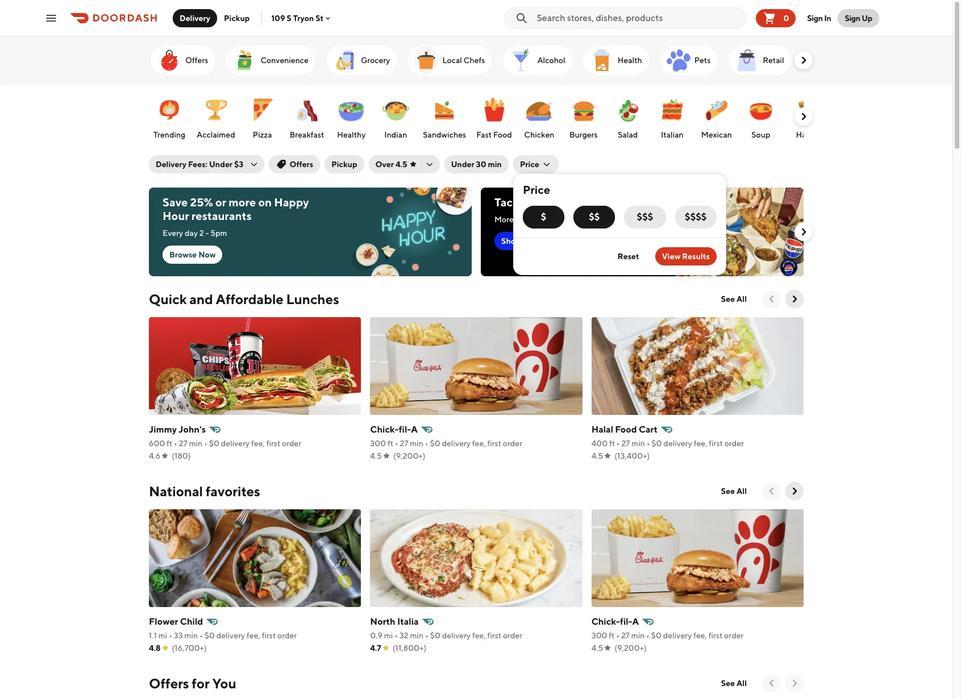 Task type: locate. For each thing, give the bounding box(es) containing it.
0 vertical spatial chick-fil-a
[[370, 424, 418, 435]]

1 vertical spatial 300
[[592, 631, 608, 640]]

0 horizontal spatial mi
[[159, 631, 167, 640]]

better
[[546, 196, 580, 209]]

3 all from the top
[[737, 679, 747, 688]]

3 see all link from the top
[[715, 675, 754, 693]]

0 vertical spatial chick-
[[370, 424, 399, 435]]

0 vertical spatial 300
[[370, 439, 386, 448]]

previous button of carousel image
[[767, 293, 778, 305], [767, 678, 778, 689]]

1 vertical spatial (9,200+)
[[615, 644, 647, 653]]

under left 30
[[451, 160, 475, 169]]

0 horizontal spatial 300 ft • 27 min • $​0 delivery fee, first order
[[370, 439, 523, 448]]

food
[[494, 130, 512, 139], [616, 424, 637, 435]]

price down chicken
[[520, 160, 540, 169]]

1 see all link from the top
[[715, 290, 754, 308]]

offers right offers icon
[[185, 56, 208, 65]]

convenience image
[[231, 47, 258, 74]]

3 see from the top
[[722, 679, 736, 688]]

min inside button
[[488, 160, 502, 169]]

fast food
[[477, 130, 512, 139]]

1 horizontal spatial halal
[[797, 130, 815, 139]]

0 horizontal spatial 300
[[370, 439, 386, 448]]

trending
[[153, 130, 186, 139]]

see all for affordable
[[722, 295, 747, 304]]

day
[[185, 229, 198, 238]]

0 horizontal spatial (9,200+)
[[394, 452, 426, 461]]

600
[[149, 439, 165, 448]]

chefs
[[464, 56, 485, 65]]

(13,400+)
[[615, 452, 650, 461]]

2
[[200, 229, 204, 238]]

child
[[180, 617, 203, 627]]

0 vertical spatial delivery
[[180, 13, 210, 22]]

see for you
[[722, 679, 736, 688]]

retail image
[[734, 47, 761, 74]]

view
[[662, 252, 681, 261]]

halal food cart
[[592, 424, 658, 435]]

offers
[[185, 56, 208, 65], [290, 160, 313, 169], [149, 676, 189, 692]]

1 previous button of carousel image from the top
[[767, 293, 778, 305]]

1 under from the left
[[209, 160, 233, 169]]

1 vertical spatial chick-
[[592, 617, 621, 627]]

chick-
[[370, 424, 399, 435], [592, 617, 621, 627]]

halal right soup
[[797, 130, 815, 139]]

mi for flower
[[159, 631, 167, 640]]

more
[[495, 215, 514, 224]]

shop now button
[[495, 232, 545, 250]]

$$ button
[[574, 206, 616, 229]]

2 vertical spatial all
[[737, 679, 747, 688]]

1 vertical spatial pickup button
[[325, 155, 364, 173]]

delivery for delivery fees: under $3
[[156, 160, 187, 169]]

1 vertical spatial delivery
[[156, 160, 187, 169]]

health image
[[589, 47, 616, 74]]

0 vertical spatial offers
[[185, 56, 208, 65]]

(180)
[[172, 452, 191, 461]]

price down 'price' button
[[523, 183, 551, 196]]

2 mi from the left
[[384, 631, 393, 640]]

indian
[[385, 130, 407, 139]]

local chefs link
[[409, 46, 492, 75]]

mi right 1.1
[[159, 631, 167, 640]]

0 horizontal spatial chick-
[[370, 424, 399, 435]]

1 vertical spatial price
[[523, 183, 551, 196]]

food right fast on the top
[[494, 130, 512, 139]]

results
[[683, 252, 710, 261]]

2 vertical spatial next button of carousel image
[[789, 486, 801, 497]]

0 horizontal spatial pickup button
[[217, 9, 257, 27]]

1 sign from the left
[[808, 13, 823, 22]]

affordable
[[216, 291, 284, 307]]

0 vertical spatial previous button of carousel image
[[767, 293, 778, 305]]

lunches
[[286, 291, 339, 307]]

2 previous button of carousel image from the top
[[767, 678, 778, 689]]

1 vertical spatial pickup
[[332, 160, 358, 169]]

1 see all from the top
[[722, 295, 747, 304]]

0 horizontal spatial a
[[411, 424, 418, 435]]

under
[[209, 160, 233, 169], [451, 160, 475, 169]]

retail link
[[729, 46, 792, 75]]

1 horizontal spatial chick-fil-a
[[592, 617, 639, 627]]

•
[[174, 439, 177, 448], [204, 439, 208, 448], [395, 439, 399, 448], [425, 439, 429, 448], [617, 439, 620, 448], [647, 439, 650, 448], [169, 631, 172, 640], [200, 631, 203, 640], [395, 631, 398, 640], [425, 631, 429, 640], [617, 631, 620, 640], [647, 631, 650, 640]]

1 horizontal spatial pickup
[[332, 160, 358, 169]]

300 ft • 27 min • $​0 delivery fee, first order
[[370, 439, 523, 448], [592, 631, 744, 640]]

quick and affordable lunches
[[149, 291, 339, 307]]

1 vertical spatial a
[[633, 617, 639, 627]]

1 vertical spatial food
[[616, 424, 637, 435]]

or
[[216, 196, 226, 209]]

fees:
[[188, 160, 208, 169]]

up
[[862, 13, 873, 22]]

hour
[[163, 209, 189, 222]]

north
[[370, 617, 396, 627]]

mi for north
[[384, 631, 393, 640]]

cart
[[639, 424, 658, 435]]

1 vertical spatial offers
[[290, 160, 313, 169]]

2 vertical spatial see all
[[722, 679, 747, 688]]

over 4.5 button
[[369, 155, 440, 173]]

offers for you link
[[149, 675, 236, 693]]

3 see all from the top
[[722, 679, 747, 688]]

1 horizontal spatial sign
[[845, 13, 861, 22]]

1 all from the top
[[737, 295, 747, 304]]

next button of carousel image
[[799, 111, 810, 122], [789, 293, 801, 305], [789, 486, 801, 497]]

sign up
[[845, 13, 873, 22]]

pickup left 109 at the top of page
[[224, 13, 250, 22]]

see all link for affordable
[[715, 290, 754, 308]]

0 horizontal spatial sign
[[808, 13, 823, 22]]

0 horizontal spatial food
[[494, 130, 512, 139]]

pickup button down healthy
[[325, 155, 364, 173]]

halal for halal
[[797, 130, 815, 139]]

next button of carousel image for quick and affordable lunches
[[789, 293, 801, 305]]

32
[[400, 631, 409, 640]]

offers down breakfast
[[290, 160, 313, 169]]

0 vertical spatial fil-
[[399, 424, 411, 435]]

1 see from the top
[[722, 295, 736, 304]]

under 30 min button
[[445, 155, 509, 173]]

previous button of carousel image
[[767, 486, 778, 497]]

pickup down healthy
[[332, 160, 358, 169]]

0 horizontal spatial halal
[[592, 424, 614, 435]]

0 vertical spatial see all link
[[715, 290, 754, 308]]

mexican
[[702, 130, 733, 139]]

jimmy john's
[[149, 424, 206, 435]]

0 vertical spatial price
[[520, 160, 540, 169]]

offers left for
[[149, 676, 189, 692]]

with
[[583, 196, 606, 209]]

under left $3
[[209, 160, 233, 169]]

browse now button
[[163, 246, 223, 264]]

2 under from the left
[[451, 160, 475, 169]]

2 vertical spatial see
[[722, 679, 736, 688]]

0 vertical spatial (9,200+)
[[394, 452, 426, 461]]

1 horizontal spatial chick-
[[592, 617, 621, 627]]

1 vertical spatial see
[[722, 487, 736, 496]]

alcohol image
[[508, 47, 535, 74]]

0.9 mi • 32 min • $​0 delivery fee, first order
[[370, 631, 523, 640]]

delivery up offers link
[[180, 13, 210, 22]]

0 horizontal spatial chick-fil-a
[[370, 424, 418, 435]]

1 horizontal spatial food
[[616, 424, 637, 435]]

1 vertical spatial next button of carousel image
[[789, 293, 801, 305]]

pets image
[[665, 47, 693, 74]]

4.5
[[396, 160, 408, 169], [370, 452, 382, 461], [592, 452, 604, 461], [592, 644, 604, 653]]

happy
[[274, 196, 309, 209]]

sign
[[808, 13, 823, 22], [845, 13, 861, 22]]

all for affordable
[[737, 295, 747, 304]]

offers link
[[151, 46, 215, 75]]

order
[[282, 439, 302, 448], [503, 439, 523, 448], [725, 439, 745, 448], [278, 631, 297, 640], [503, 631, 523, 640], [725, 631, 744, 640]]

1 vertical spatial see all
[[722, 487, 747, 496]]

1 horizontal spatial a
[[633, 617, 639, 627]]

$
[[541, 212, 547, 222]]

0 vertical spatial see
[[722, 295, 736, 304]]

1 horizontal spatial fil-
[[621, 617, 633, 627]]

previous button of carousel image for offers for you
[[767, 678, 778, 689]]

more to crave
[[495, 215, 544, 224]]

1 vertical spatial chick-fil-a
[[592, 617, 639, 627]]

0 vertical spatial see all
[[722, 295, 747, 304]]

0 vertical spatial food
[[494, 130, 512, 139]]

2 sign from the left
[[845, 13, 861, 22]]

offers image
[[156, 47, 183, 74]]

food for halal
[[616, 424, 637, 435]]

2 vertical spatial next button of carousel image
[[789, 678, 801, 689]]

sign left in
[[808, 13, 823, 22]]

john's
[[179, 424, 206, 435]]

delivery left fees:
[[156, 160, 187, 169]]

favorites
[[206, 483, 260, 499]]

1 horizontal spatial under
[[451, 160, 475, 169]]

109 s tryon st button
[[272, 13, 333, 22]]

$3
[[234, 160, 244, 169]]

halal for halal food cart
[[592, 424, 614, 435]]

1 vertical spatial fil-
[[621, 617, 633, 627]]

0 horizontal spatial fil-
[[399, 424, 411, 435]]

shop now
[[502, 237, 538, 246]]

trending link
[[150, 90, 189, 143]]

1 vertical spatial see all link
[[715, 482, 754, 501]]

sign left up
[[845, 13, 861, 22]]

halal up '400'
[[592, 424, 614, 435]]

1 vertical spatial halal
[[592, 424, 614, 435]]

0 horizontal spatial under
[[209, 160, 233, 169]]

0 vertical spatial all
[[737, 295, 747, 304]]

pickup button left 109 at the top of page
[[217, 9, 257, 27]]

1 vertical spatial all
[[737, 487, 747, 496]]

reset
[[618, 252, 640, 261]]

price button
[[514, 155, 559, 173]]

0 vertical spatial pickup
[[224, 13, 250, 22]]

delivery inside button
[[180, 13, 210, 22]]

27
[[179, 439, 188, 448], [400, 439, 409, 448], [622, 439, 630, 448], [622, 631, 630, 640]]

1 mi from the left
[[159, 631, 167, 640]]

1 horizontal spatial mi
[[384, 631, 393, 640]]

food left cart
[[616, 424, 637, 435]]

(9,200+)
[[394, 452, 426, 461], [615, 644, 647, 653]]

price
[[520, 160, 540, 169], [523, 183, 551, 196]]

2 vertical spatial see all link
[[715, 675, 754, 693]]

under inside button
[[451, 160, 475, 169]]

0
[[784, 13, 790, 22]]

tacos are better with pepsi®
[[495, 196, 652, 209]]

300
[[370, 439, 386, 448], [592, 631, 608, 640]]

mi right the 0.9
[[384, 631, 393, 640]]

0 vertical spatial pickup button
[[217, 9, 257, 27]]

see all
[[722, 295, 747, 304], [722, 487, 747, 496], [722, 679, 747, 688]]

sign for sign up
[[845, 13, 861, 22]]

chicken
[[525, 130, 555, 139]]

mi
[[159, 631, 167, 640], [384, 631, 393, 640]]

next button of carousel image
[[799, 55, 810, 66], [799, 226, 810, 238], [789, 678, 801, 689]]

healthy
[[337, 130, 366, 139]]

0 vertical spatial halal
[[797, 130, 815, 139]]

see all for you
[[722, 679, 747, 688]]

all
[[737, 295, 747, 304], [737, 487, 747, 496], [737, 679, 747, 688]]

1 vertical spatial previous button of carousel image
[[767, 678, 778, 689]]

2 vertical spatial offers
[[149, 676, 189, 692]]

1 horizontal spatial 300 ft • 27 min • $​0 delivery fee, first order
[[592, 631, 744, 640]]

delivery
[[180, 13, 210, 22], [156, 160, 187, 169]]



Task type: describe. For each thing, give the bounding box(es) containing it.
30
[[476, 160, 487, 169]]

north italia
[[370, 617, 419, 627]]

browse
[[169, 250, 197, 259]]

next button of carousel image for national favorites
[[789, 486, 801, 497]]

see all link for you
[[715, 675, 754, 693]]

save 25% or more on happy hour restaurants
[[163, 196, 309, 222]]

0 horizontal spatial pickup
[[224, 13, 250, 22]]

local chefs
[[443, 56, 485, 65]]

every
[[163, 229, 183, 238]]

sign in
[[808, 13, 832, 22]]

over 4.5
[[376, 160, 408, 169]]

more
[[229, 196, 256, 209]]

2 see from the top
[[722, 487, 736, 496]]

4.5 inside over 4.5 button
[[396, 160, 408, 169]]

tacos
[[495, 196, 525, 209]]

jimmy
[[149, 424, 177, 435]]

national favorites link
[[149, 482, 260, 501]]

sign in link
[[801, 7, 839, 29]]

health
[[618, 56, 643, 65]]

4.7
[[370, 644, 382, 653]]

convenience
[[261, 56, 309, 65]]

crave
[[525, 215, 544, 224]]

1.1 mi • 33 min • $​0 delivery fee, first order
[[149, 631, 297, 640]]

0 vertical spatial next button of carousel image
[[799, 111, 810, 122]]

every day 2 - 5pm
[[163, 229, 227, 238]]

1 vertical spatial 300 ft • 27 min • $​0 delivery fee, first order
[[592, 631, 744, 640]]

2 all from the top
[[737, 487, 747, 496]]

1 vertical spatial next button of carousel image
[[799, 226, 810, 238]]

for
[[192, 676, 210, 692]]

$$$$
[[685, 212, 707, 222]]

-
[[206, 229, 209, 238]]

grocery
[[361, 56, 390, 65]]

alcohol
[[538, 56, 566, 65]]

browse now
[[169, 250, 216, 259]]

600 ft • 27 min • $​0 delivery fee, first order
[[149, 439, 302, 448]]

sign for sign in
[[808, 13, 823, 22]]

food for fast
[[494, 130, 512, 139]]

grocery image
[[332, 47, 359, 74]]

price inside button
[[520, 160, 540, 169]]

burgers
[[570, 130, 598, 139]]

0 vertical spatial next button of carousel image
[[799, 55, 810, 66]]

now
[[199, 250, 216, 259]]

2 see all from the top
[[722, 487, 747, 496]]

health link
[[584, 46, 649, 75]]

view results button
[[656, 247, 717, 266]]

tryon
[[293, 13, 314, 22]]

offers inside button
[[290, 160, 313, 169]]

flower
[[149, 617, 178, 627]]

(16,700+)
[[172, 644, 207, 653]]

all for you
[[737, 679, 747, 688]]

pizza
[[253, 130, 272, 139]]

1 horizontal spatial (9,200+)
[[615, 644, 647, 653]]

delivery fees: under $3
[[156, 160, 244, 169]]

open menu image
[[44, 11, 58, 25]]

Store search: begin typing to search for stores available on DoorDash text field
[[537, 12, 743, 24]]

restaurants
[[192, 209, 252, 222]]

0.9
[[370, 631, 383, 640]]

local chefs image
[[413, 47, 441, 74]]

save
[[163, 196, 188, 209]]

retail
[[763, 56, 785, 65]]

previous button of carousel image for quick and affordable lunches
[[767, 293, 778, 305]]

pets link
[[661, 46, 718, 75]]

109 s tryon st
[[272, 13, 324, 22]]

over
[[376, 160, 394, 169]]

$$$$ button
[[676, 206, 717, 229]]

delivery button
[[173, 9, 217, 27]]

you
[[212, 676, 236, 692]]

1 horizontal spatial 300
[[592, 631, 608, 640]]

delivery for delivery
[[180, 13, 210, 22]]

are
[[527, 196, 544, 209]]

0 vertical spatial 300 ft • 27 min • $​0 delivery fee, first order
[[370, 439, 523, 448]]

italia
[[398, 617, 419, 627]]

0 vertical spatial a
[[411, 424, 418, 435]]

italian
[[661, 130, 684, 139]]

4.6
[[149, 452, 161, 461]]

view results
[[662, 252, 710, 261]]

2 see all link from the top
[[715, 482, 754, 501]]

on
[[259, 196, 272, 209]]

quick and affordable lunches link
[[149, 290, 339, 308]]

pepsi®
[[608, 196, 652, 209]]

shop
[[502, 237, 521, 246]]

quick
[[149, 291, 187, 307]]

national
[[149, 483, 203, 499]]

$$$
[[637, 212, 654, 222]]

400
[[592, 439, 608, 448]]

grocery link
[[327, 46, 397, 75]]

1 horizontal spatial pickup button
[[325, 155, 364, 173]]

$ button
[[523, 206, 565, 229]]

400 ft • 27 min • $​0 delivery fee, first order
[[592, 439, 745, 448]]

salad
[[618, 130, 638, 139]]

$$$ button
[[625, 206, 666, 229]]

5pm
[[211, 229, 227, 238]]

local
[[443, 56, 462, 65]]

to
[[516, 215, 523, 224]]

1.1
[[149, 631, 157, 640]]

see for affordable
[[722, 295, 736, 304]]

33
[[174, 631, 183, 640]]

under 30 min
[[451, 160, 502, 169]]

s
[[287, 13, 292, 22]]



Task type: vqa. For each thing, say whether or not it's contained in the screenshot.
Price to the bottom
yes



